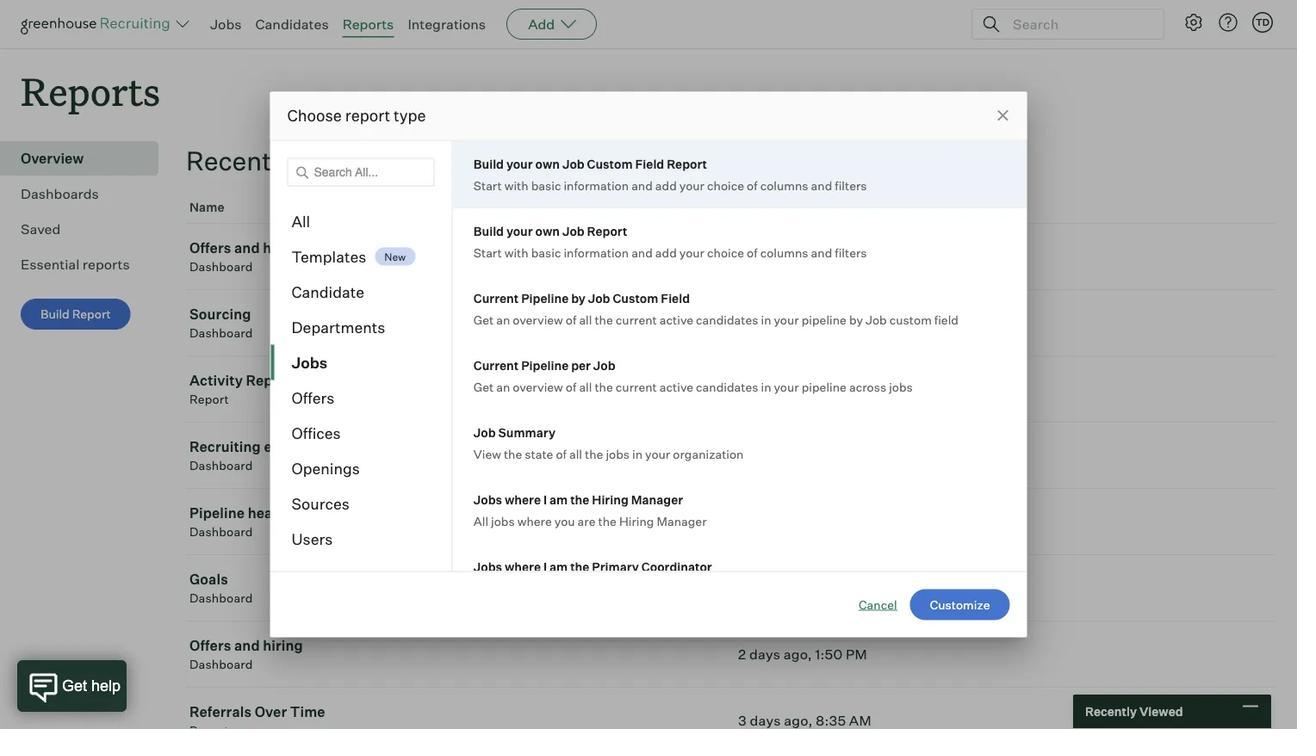 Task type: describe. For each thing, give the bounding box(es) containing it.
current for get
[[473, 290, 518, 305]]

pipeline inside current pipeline by job custom field get an overview of all the current active candidates in your pipeline by job custom field
[[801, 312, 846, 327]]

candidates inside current pipeline by job custom field get an overview of all the current active candidates in your pipeline by job custom field
[[696, 312, 758, 327]]

am
[[818, 248, 841, 266]]

ago, for 4:10
[[784, 447, 812, 465]]

1 vertical spatial reports
[[21, 65, 160, 116]]

0 horizontal spatial by
[[571, 290, 585, 305]]

saved link
[[21, 219, 152, 240]]

overview inside current pipeline by job custom field get an overview of all the current active candidates in your pipeline by job custom field
[[512, 312, 563, 327]]

offers and hiring dashboard for today,
[[190, 240, 303, 275]]

report inside build your own job report start with basic information and add your choice of columns and filters
[[587, 223, 627, 238]]

cancel
[[859, 597, 897, 613]]

of inside job summary view the state of all the jobs in your organization
[[556, 446, 566, 461]]

organization
[[673, 446, 743, 461]]

jobs link
[[210, 16, 242, 33]]

job inside job summary view the state of all the jobs in your organization
[[473, 425, 495, 440]]

offers for today,
[[190, 240, 231, 257]]

pm for 2 days ago, 4:04 pm
[[851, 580, 872, 597]]

all inside current pipeline by job custom field get an overview of all the current active candidates in your pipeline by job custom field
[[579, 312, 592, 327]]

0 vertical spatial manager
[[631, 492, 683, 507]]

2 days ago, 1:50 pm
[[738, 646, 868, 664]]

build your own job custom field report start with basic information and add your choice of columns and filters
[[473, 156, 867, 193]]

basic inside build your own job report start with basic information and add your choice of columns and filters
[[531, 245, 561, 260]]

essential
[[21, 256, 80, 273]]

goals dashboard
[[190, 571, 253, 606]]

in inside current pipeline by job custom field get an overview of all the current active candidates in your pipeline by job custom field
[[761, 312, 771, 327]]

essential reports
[[21, 256, 130, 273]]

and down goals dashboard
[[234, 638, 260, 655]]

information inside 'build your own job custom field report start with basic information and add your choice of columns and filters'
[[563, 177, 629, 193]]

candidates link
[[255, 16, 329, 33]]

recently viewed
[[1086, 705, 1183, 720]]

viewed
[[1140, 705, 1183, 720]]

4:13
[[815, 381, 842, 398]]

start inside build your own job report start with basic information and add your choice of columns and filters
[[473, 245, 502, 260]]

9:32
[[785, 248, 815, 266]]

pipeline for by
[[521, 290, 568, 305]]

last
[[738, 200, 765, 215]]

ago, for 4:13
[[784, 381, 812, 398]]

custom
[[889, 312, 932, 327]]

ago, for 4:04
[[784, 580, 812, 597]]

field for add
[[635, 156, 664, 171]]

and up "am"
[[811, 177, 832, 193]]

0 vertical spatial reports
[[343, 16, 394, 33]]

build report button
[[21, 299, 131, 330]]

choose report type
[[287, 106, 426, 125]]

activity
[[190, 372, 243, 390]]

pipeline health dashboard
[[190, 505, 291, 540]]

last viewed
[[738, 200, 810, 215]]

are
[[577, 513, 595, 529]]

candidates inside current pipeline per job get an overview of all the current active candidates in your pipeline across jobs
[[696, 379, 758, 394]]

offers inside choose report type dialog
[[292, 389, 335, 408]]

jobs for organization
[[606, 446, 629, 461]]

build inside 'button'
[[40, 307, 69, 322]]

2 for 2 days ago, 4:13 pm
[[738, 381, 746, 398]]

dashboards link
[[21, 184, 152, 204]]

add inside build your own job report start with basic information and add your choice of columns and filters
[[655, 245, 677, 260]]

pm for 2 days ago, 4:13 pm
[[846, 381, 867, 398]]

today,
[[738, 248, 782, 266]]

report right activity
[[246, 372, 293, 390]]

viewed for last viewed
[[767, 200, 810, 215]]

active inside current pipeline by job custom field get an overview of all the current active candidates in your pipeline by job custom field
[[659, 312, 693, 327]]

recently viewed
[[186, 145, 383, 177]]

add inside 'build your own job custom field report start with basic information and add your choice of columns and filters'
[[655, 177, 677, 193]]

name
[[190, 200, 225, 215]]

customize
[[930, 597, 990, 613]]

field for current
[[661, 290, 690, 305]]

health
[[248, 505, 291, 522]]

recently for recently viewed
[[1086, 705, 1137, 720]]

active inside current pipeline per job get an overview of all the current active candidates in your pipeline across jobs
[[659, 379, 693, 394]]

users
[[292, 530, 333, 549]]

state
[[524, 446, 553, 461]]

jobs where i am the primary coordinator
[[473, 559, 712, 574]]

columns inside build your own job report start with basic information and add your choice of columns and filters
[[760, 245, 808, 260]]

choose report type dialog
[[270, 92, 1027, 638]]

choose
[[287, 106, 342, 125]]

2 for 2 days ago, 4:04 pm
[[738, 580, 746, 597]]

dashboard inside recruiting efficiency dashboard
[[190, 458, 253, 474]]

field
[[934, 312, 958, 327]]

report inside 'build your own job custom field report start with basic information and add your choice of columns and filters'
[[667, 156, 707, 171]]

your inside job summary view the state of all the jobs in your organization
[[645, 446, 670, 461]]

overview inside current pipeline per job get an overview of all the current active candidates in your pipeline across jobs
[[512, 379, 563, 394]]

pipeline for per
[[521, 358, 568, 373]]

1 vertical spatial by
[[849, 312, 863, 327]]

4:04
[[815, 580, 847, 597]]

overview
[[21, 150, 84, 167]]

cancel link
[[859, 597, 897, 614]]

add
[[528, 16, 555, 33]]

goals
[[190, 571, 228, 589]]

report
[[345, 106, 390, 125]]

build for build your own job custom field report
[[473, 156, 504, 171]]

saved
[[21, 221, 61, 238]]

dashboard inside pipeline health dashboard
[[190, 525, 253, 540]]

2 days ago, 4:04 pm
[[738, 580, 872, 597]]

new
[[385, 250, 406, 263]]

4:22
[[815, 315, 845, 332]]

days for 2 days ago, 4:13 pm
[[749, 381, 781, 398]]

offers for 2
[[190, 638, 231, 655]]

across
[[849, 379, 886, 394]]

columns inside 'build your own job custom field report start with basic information and add your choice of columns and filters'
[[760, 177, 808, 193]]

filters inside build your own job report start with basic information and add your choice of columns and filters
[[835, 245, 867, 260]]

the inside current pipeline per job get an overview of all the current active candidates in your pipeline across jobs
[[594, 379, 613, 394]]

1:50
[[815, 646, 843, 664]]

sourcing
[[190, 306, 251, 323]]

with inside build your own job report start with basic information and add your choice of columns and filters
[[504, 245, 528, 260]]

pm for 2 days ago, 1:50 pm
[[846, 646, 868, 664]]

custom for the
[[612, 290, 658, 305]]

per
[[571, 358, 591, 373]]

add button
[[507, 9, 597, 40]]

jobs for are
[[491, 513, 515, 529]]

coordinator
[[641, 559, 712, 574]]

integrations
[[408, 16, 486, 33]]

view
[[473, 446, 501, 461]]

templates
[[292, 247, 366, 266]]

td
[[1256, 16, 1270, 28]]

job for build your own job report start with basic information and add your choice of columns and filters
[[562, 223, 584, 238]]

of inside current pipeline per job get an overview of all the current active candidates in your pipeline across jobs
[[565, 379, 576, 394]]

basic inside 'build your own job custom field report start with basic information and add your choice of columns and filters'
[[531, 177, 561, 193]]

today, 9:32 am
[[738, 248, 841, 266]]

build report
[[40, 307, 111, 322]]

build for build your own job report
[[473, 223, 504, 238]]

essential reports link
[[21, 254, 152, 275]]

recruiting efficiency dashboard
[[190, 439, 330, 474]]

am for primary
[[549, 559, 567, 574]]

2 days ago, 4:22 pm
[[738, 315, 870, 332]]

type
[[394, 106, 426, 125]]

and right today,
[[811, 245, 832, 260]]

recruiting
[[190, 439, 261, 456]]

summary
[[498, 425, 555, 440]]

openings
[[292, 459, 360, 478]]

over
[[255, 704, 287, 721]]

jobs inside current pipeline per job get an overview of all the current active candidates in your pipeline across jobs
[[889, 379, 913, 394]]

customize button
[[910, 590, 1010, 621]]



Task type: vqa. For each thing, say whether or not it's contained in the screenshot.
Coordinator
yes



Task type: locate. For each thing, give the bounding box(es) containing it.
1 vertical spatial custom
[[612, 290, 658, 305]]

activity report report
[[190, 372, 293, 407]]

report inside 'button'
[[72, 307, 111, 322]]

all up per
[[579, 312, 592, 327]]

td button
[[1253, 12, 1273, 33]]

filters
[[835, 177, 867, 193], [835, 245, 867, 260]]

and up build your own job report start with basic information and add your choice of columns and filters on the top of the page
[[631, 177, 652, 193]]

pipeline inside current pipeline per job get an overview of all the current active candidates in your pipeline across jobs
[[521, 358, 568, 373]]

all inside jobs where i am the hiring manager all jobs where you are the hiring manager
[[473, 513, 488, 529]]

time
[[290, 704, 325, 721]]

of inside 'build your own job custom field report start with basic information and add your choice of columns and filters'
[[747, 177, 757, 193]]

1 days from the top
[[749, 315, 781, 332]]

of inside current pipeline by job custom field get an overview of all the current active candidates in your pipeline by job custom field
[[565, 312, 576, 327]]

Search All... text field
[[287, 158, 434, 187]]

0 vertical spatial hiring
[[263, 240, 303, 257]]

dashboard up the sourcing
[[190, 259, 253, 275]]

jobs left you
[[491, 513, 515, 529]]

job inside current pipeline per job get an overview of all the current active candidates in your pipeline across jobs
[[593, 358, 615, 373]]

choice down last
[[707, 245, 744, 260]]

1 vertical spatial an
[[496, 379, 510, 394]]

1 vertical spatial viewed
[[767, 200, 810, 215]]

i for primary
[[543, 559, 547, 574]]

0 vertical spatial in
[[761, 312, 771, 327]]

0 vertical spatial filters
[[835, 177, 867, 193]]

1 i from the top
[[543, 492, 547, 507]]

2 columns from the top
[[760, 245, 808, 260]]

offers up offices
[[292, 389, 335, 408]]

1 vertical spatial field
[[661, 290, 690, 305]]

of inside build your own job report start with basic information and add your choice of columns and filters
[[747, 245, 757, 260]]

departments
[[292, 318, 385, 337]]

days
[[749, 315, 781, 332], [749, 381, 781, 398], [749, 447, 781, 465], [749, 580, 781, 597], [749, 646, 781, 664]]

1 am from the top
[[549, 492, 567, 507]]

0 vertical spatial i
[[543, 492, 547, 507]]

i inside jobs where i am the hiring manager all jobs where you are the hiring manager
[[543, 492, 547, 507]]

2 overview from the top
[[512, 379, 563, 394]]

am down you
[[549, 559, 567, 574]]

in inside current pipeline per job get an overview of all the current active candidates in your pipeline across jobs
[[761, 379, 771, 394]]

hiring for 2 days ago, 1:50 pm
[[263, 638, 303, 655]]

1 vertical spatial recently
[[1086, 705, 1137, 720]]

days right organization
[[749, 447, 781, 465]]

primary
[[592, 559, 639, 574]]

jobs inside job summary view the state of all the jobs in your organization
[[606, 446, 629, 461]]

current
[[615, 312, 657, 327], [615, 379, 657, 394]]

offers and hiring dashboard for 2
[[190, 638, 303, 673]]

1 vertical spatial all
[[579, 379, 592, 394]]

ago, for 1:50
[[784, 646, 812, 664]]

1 horizontal spatial jobs
[[606, 446, 629, 461]]

choice up last
[[707, 177, 744, 193]]

0 vertical spatial candidates
[[696, 312, 758, 327]]

jobs where i am the hiring manager all jobs where you are the hiring manager
[[473, 492, 706, 529]]

i for hiring
[[543, 492, 547, 507]]

am inside jobs where i am the hiring manager all jobs where you are the hiring manager
[[549, 492, 567, 507]]

2 an from the top
[[496, 379, 510, 394]]

1 vertical spatial active
[[659, 379, 693, 394]]

current up current pipeline per job get an overview of all the current active candidates in your pipeline across jobs
[[615, 312, 657, 327]]

5 days from the top
[[749, 646, 781, 664]]

pm right 4:10
[[847, 447, 868, 465]]

1 2 from the top
[[738, 315, 746, 332]]

2 information from the top
[[563, 245, 629, 260]]

5 dashboard from the top
[[190, 591, 253, 606]]

offers and hiring dashboard
[[190, 240, 303, 275], [190, 638, 303, 673]]

start inside 'build your own job custom field report start with basic information and add your choice of columns and filters'
[[473, 177, 502, 193]]

greenhouse recruiting image
[[21, 14, 176, 34]]

1 vertical spatial offers
[[292, 389, 335, 408]]

5 2 from the top
[[738, 646, 746, 664]]

own for information
[[535, 223, 560, 238]]

manager up coordinator
[[656, 513, 706, 529]]

4 days from the top
[[749, 580, 781, 597]]

an inside current pipeline by job custom field get an overview of all the current active candidates in your pipeline by job custom field
[[496, 312, 510, 327]]

1 candidates from the top
[[696, 312, 758, 327]]

hiring up the are
[[592, 492, 628, 507]]

active up organization
[[659, 379, 693, 394]]

0 vertical spatial recently
[[186, 145, 292, 177]]

0 vertical spatial own
[[535, 156, 560, 171]]

offices
[[292, 424, 341, 443]]

pm right 1:50
[[846, 646, 868, 664]]

0 vertical spatial where
[[504, 492, 541, 507]]

days left 1:50
[[749, 646, 781, 664]]

pm
[[848, 315, 870, 332], [846, 381, 867, 398], [847, 447, 868, 465], [851, 580, 872, 597], [846, 646, 868, 664]]

hiring up over
[[263, 638, 303, 655]]

2 for 2 days ago, 4:10 pm
[[738, 447, 746, 465]]

own
[[535, 156, 560, 171], [535, 223, 560, 238]]

pm right 4:22
[[848, 315, 870, 332]]

configure image
[[1184, 12, 1204, 33]]

2 2 from the top
[[738, 381, 746, 398]]

days for 2 days ago, 4:04 pm
[[749, 580, 781, 597]]

jobs
[[210, 16, 242, 33], [292, 353, 328, 372], [473, 492, 502, 507], [473, 559, 502, 574]]

get inside current pipeline per job get an overview of all the current active candidates in your pipeline across jobs
[[473, 379, 493, 394]]

1 vertical spatial own
[[535, 223, 560, 238]]

pipeline
[[801, 312, 846, 327], [801, 379, 846, 394]]

0 vertical spatial all
[[292, 212, 310, 231]]

own for with
[[535, 156, 560, 171]]

all down per
[[579, 379, 592, 394]]

offers and hiring dashboard up referrals over time
[[190, 638, 303, 673]]

2 basic from the top
[[531, 245, 561, 260]]

report down essential reports link
[[72, 307, 111, 322]]

1 get from the top
[[473, 312, 493, 327]]

pm for 2 days ago, 4:22 pm
[[848, 315, 870, 332]]

and
[[631, 177, 652, 193], [811, 177, 832, 193], [234, 240, 260, 257], [631, 245, 652, 260], [811, 245, 832, 260], [234, 638, 260, 655]]

1 vertical spatial get
[[473, 379, 493, 394]]

filters up "am"
[[835, 177, 867, 193]]

2 hiring from the top
[[263, 638, 303, 655]]

0 vertical spatial with
[[504, 177, 528, 193]]

1 vertical spatial overview
[[512, 379, 563, 394]]

2 add from the top
[[655, 245, 677, 260]]

reports down greenhouse recruiting 'image'
[[21, 65, 160, 116]]

all down view
[[473, 513, 488, 529]]

build your own job report start with basic information and add your choice of columns and filters
[[473, 223, 867, 260]]

0 vertical spatial by
[[571, 290, 585, 305]]

offers down the name
[[190, 240, 231, 257]]

0 vertical spatial choice
[[707, 177, 744, 193]]

the
[[594, 312, 613, 327], [594, 379, 613, 394], [503, 446, 522, 461], [585, 446, 603, 461], [570, 492, 589, 507], [598, 513, 616, 529], [570, 559, 589, 574]]

ago, left 4:22
[[784, 315, 812, 332]]

add up build your own job report start with basic information and add your choice of columns and filters on the top of the page
[[655, 177, 677, 193]]

2 for 2 days ago, 1:50 pm
[[738, 646, 746, 664]]

2 vertical spatial jobs
[[491, 513, 515, 529]]

1 vertical spatial offers and hiring dashboard
[[190, 638, 303, 673]]

1 horizontal spatial by
[[849, 312, 863, 327]]

all inside current pipeline per job get an overview of all the current active candidates in your pipeline across jobs
[[579, 379, 592, 394]]

2 current from the top
[[473, 358, 518, 373]]

0 horizontal spatial all
[[292, 212, 310, 231]]

of down per
[[565, 379, 576, 394]]

ago, left 1:50
[[784, 646, 812, 664]]

basic
[[531, 177, 561, 193], [531, 245, 561, 260]]

jobs inside jobs where i am the hiring manager all jobs where you are the hiring manager
[[473, 492, 502, 507]]

1 dashboard from the top
[[190, 259, 253, 275]]

0 vertical spatial hiring
[[592, 492, 628, 507]]

0 horizontal spatial jobs
[[491, 513, 515, 529]]

0 vertical spatial overview
[[512, 312, 563, 327]]

an
[[496, 312, 510, 327], [496, 379, 510, 394]]

4 dashboard from the top
[[190, 525, 253, 540]]

2 vertical spatial all
[[569, 446, 582, 461]]

1 vertical spatial all
[[473, 513, 488, 529]]

1 vertical spatial filters
[[835, 245, 867, 260]]

ago, for 4:22
[[784, 315, 812, 332]]

jobs inside jobs where i am the hiring manager all jobs where you are the hiring manager
[[491, 513, 515, 529]]

2 offers and hiring dashboard from the top
[[190, 638, 303, 673]]

current pipeline per job get an overview of all the current active candidates in your pipeline across jobs
[[473, 358, 913, 394]]

1 vertical spatial jobs
[[606, 446, 629, 461]]

sourcing dashboard
[[190, 306, 253, 341]]

4 ago, from the top
[[784, 580, 812, 597]]

2 start from the top
[[473, 245, 502, 260]]

where for jobs where i am the hiring manager all jobs where you are the hiring manager
[[504, 492, 541, 507]]

0 vertical spatial columns
[[760, 177, 808, 193]]

of up per
[[565, 312, 576, 327]]

field inside 'build your own job custom field report start with basic information and add your choice of columns and filters'
[[635, 156, 664, 171]]

2 am from the top
[[549, 559, 567, 574]]

0 vertical spatial current
[[473, 290, 518, 305]]

get inside current pipeline by job custom field get an overview of all the current active candidates in your pipeline by job custom field
[[473, 312, 493, 327]]

0 vertical spatial offers and hiring dashboard
[[190, 240, 303, 275]]

report up build your own job report start with basic information and add your choice of columns and filters on the top of the page
[[667, 156, 707, 171]]

with
[[504, 177, 528, 193], [504, 245, 528, 260]]

hiring
[[592, 492, 628, 507], [619, 513, 654, 529]]

1 an from the top
[[496, 312, 510, 327]]

job for build your own job custom field report start with basic information and add your choice of columns and filters
[[562, 156, 584, 171]]

the inside current pipeline by job custom field get an overview of all the current active candidates in your pipeline by job custom field
[[594, 312, 613, 327]]

custom inside current pipeline by job custom field get an overview of all the current active candidates in your pipeline by job custom field
[[612, 290, 658, 305]]

pipeline inside current pipeline by job custom field get an overview of all the current active candidates in your pipeline by job custom field
[[521, 290, 568, 305]]

5 ago, from the top
[[784, 646, 812, 664]]

viewed down choose report type
[[298, 145, 383, 177]]

report down 'build your own job custom field report start with basic information and add your choice of columns and filters'
[[587, 223, 627, 238]]

days for 2 days ago, 4:10 pm
[[749, 447, 781, 465]]

pm up cancel
[[851, 580, 872, 597]]

1 filters from the top
[[835, 177, 867, 193]]

by right 4:22
[[849, 312, 863, 327]]

2 own from the top
[[535, 223, 560, 238]]

active
[[659, 312, 693, 327], [659, 379, 693, 394]]

pm for 2 days ago, 4:10 pm
[[847, 447, 868, 465]]

build inside build your own job report start with basic information and add your choice of columns and filters
[[473, 223, 504, 238]]

1 offers and hiring dashboard from the top
[[190, 240, 303, 275]]

days left 4:22
[[749, 315, 781, 332]]

in inside job summary view the state of all the jobs in your organization
[[632, 446, 642, 461]]

viewed
[[298, 145, 383, 177], [767, 200, 810, 215]]

recently left viewed
[[1086, 705, 1137, 720]]

1 basic from the top
[[531, 177, 561, 193]]

current pipeline by job custom field get an overview of all the current active candidates in your pipeline by job custom field
[[473, 290, 958, 327]]

1 horizontal spatial all
[[473, 513, 488, 529]]

current inside current pipeline per job get an overview of all the current active candidates in your pipeline across jobs
[[615, 379, 657, 394]]

0 vertical spatial pipeline
[[801, 312, 846, 327]]

2 vertical spatial pipeline
[[190, 505, 245, 522]]

pipeline down "am"
[[801, 312, 846, 327]]

1 vertical spatial build
[[473, 223, 504, 238]]

1 information from the top
[[563, 177, 629, 193]]

1 vertical spatial choice
[[707, 245, 744, 260]]

your inside current pipeline by job custom field get an overview of all the current active candidates in your pipeline by job custom field
[[774, 312, 799, 327]]

candidates
[[696, 312, 758, 327], [696, 379, 758, 394]]

2 dashboard from the top
[[190, 326, 253, 341]]

all
[[292, 212, 310, 231], [473, 513, 488, 529]]

current for overview
[[473, 358, 518, 373]]

dashboard down goals
[[190, 591, 253, 606]]

referrals
[[190, 704, 252, 721]]

active up current pipeline per job get an overview of all the current active candidates in your pipeline across jobs
[[659, 312, 693, 327]]

own inside build your own job report start with basic information and add your choice of columns and filters
[[535, 223, 560, 238]]

0 horizontal spatial reports
[[21, 65, 160, 116]]

1 active from the top
[[659, 312, 693, 327]]

2 days ago, 4:10 pm
[[738, 447, 868, 465]]

field down build your own job report start with basic information and add your choice of columns and filters on the top of the page
[[661, 290, 690, 305]]

offers down goals dashboard
[[190, 638, 231, 655]]

i left primary
[[543, 559, 547, 574]]

where for jobs where i am the primary coordinator
[[504, 559, 541, 574]]

0 vertical spatial viewed
[[298, 145, 383, 177]]

ago, left "4:13"
[[784, 381, 812, 398]]

job for current pipeline per job get an overview of all the current active candidates in your pipeline across jobs
[[593, 358, 615, 373]]

0 vertical spatial current
[[615, 312, 657, 327]]

6 dashboard from the top
[[190, 658, 253, 673]]

current inside current pipeline per job get an overview of all the current active candidates in your pipeline across jobs
[[473, 358, 518, 373]]

ago, left 4:04
[[784, 580, 812, 597]]

hiring right the are
[[619, 513, 654, 529]]

with inside 'build your own job custom field report start with basic information and add your choice of columns and filters'
[[504, 177, 528, 193]]

3 2 from the top
[[738, 447, 746, 465]]

current inside current pipeline by job custom field get an overview of all the current active candidates in your pipeline by job custom field
[[473, 290, 518, 305]]

of down last
[[747, 245, 757, 260]]

0 vertical spatial am
[[549, 492, 567, 507]]

1 vertical spatial pipeline
[[801, 379, 846, 394]]

candidate
[[292, 283, 364, 302]]

start
[[473, 177, 502, 193], [473, 245, 502, 260]]

2 i from the top
[[543, 559, 547, 574]]

integrations link
[[408, 16, 486, 33]]

1 vertical spatial add
[[655, 245, 677, 260]]

recently for recently viewed
[[186, 145, 292, 177]]

1 vertical spatial candidates
[[696, 379, 758, 394]]

pm right "4:13"
[[846, 381, 867, 398]]

1 vertical spatial manager
[[656, 513, 706, 529]]

of right state
[[556, 446, 566, 461]]

am for hiring
[[549, 492, 567, 507]]

dashboard down the sourcing
[[190, 326, 253, 341]]

3 days from the top
[[749, 447, 781, 465]]

1 overview from the top
[[512, 312, 563, 327]]

candidates up organization
[[696, 379, 758, 394]]

choice inside 'build your own job custom field report start with basic information and add your choice of columns and filters'
[[707, 177, 744, 193]]

columns left "am"
[[760, 245, 808, 260]]

filters inside 'build your own job custom field report start with basic information and add your choice of columns and filters'
[[835, 177, 867, 193]]

0 vertical spatial all
[[579, 312, 592, 327]]

dashboard up goals
[[190, 525, 253, 540]]

1 with from the top
[[504, 177, 528, 193]]

dashboards
[[21, 185, 99, 203]]

1 vertical spatial i
[[543, 559, 547, 574]]

choice
[[707, 177, 744, 193], [707, 245, 744, 260]]

1 vertical spatial columns
[[760, 245, 808, 260]]

0 vertical spatial add
[[655, 177, 677, 193]]

job inside 'build your own job custom field report start with basic information and add your choice of columns and filters'
[[562, 156, 584, 171]]

2 days ago, 4:13 pm
[[738, 381, 867, 398]]

4:10
[[815, 447, 843, 465]]

recently up the name
[[186, 145, 292, 177]]

and down 'build your own job custom field report start with basic information and add your choice of columns and filters'
[[631, 245, 652, 260]]

current inside current pipeline by job custom field get an overview of all the current active candidates in your pipeline by job custom field
[[615, 312, 657, 327]]

of up last
[[747, 177, 757, 193]]

Search text field
[[1009, 12, 1148, 37]]

2 horizontal spatial jobs
[[889, 379, 913, 394]]

sources
[[292, 495, 350, 513]]

hiring for today, 9:32 am
[[263, 240, 303, 257]]

and up the sourcing
[[234, 240, 260, 257]]

days for 2 days ago, 4:22 pm
[[749, 315, 781, 332]]

3 ago, from the top
[[784, 447, 812, 465]]

1 current from the top
[[615, 312, 657, 327]]

2 choice from the top
[[707, 245, 744, 260]]

1 vertical spatial am
[[549, 559, 567, 574]]

days left "4:13"
[[749, 381, 781, 398]]

jobs up jobs where i am the hiring manager all jobs where you are the hiring manager
[[606, 446, 629, 461]]

add up current pipeline by job custom field get an overview of all the current active candidates in your pipeline by job custom field
[[655, 245, 677, 260]]

report down activity
[[190, 392, 229, 407]]

am
[[549, 492, 567, 507], [549, 559, 567, 574]]

1 vertical spatial with
[[504, 245, 528, 260]]

job
[[562, 156, 584, 171], [562, 223, 584, 238], [588, 290, 610, 305], [865, 312, 887, 327], [593, 358, 615, 373], [473, 425, 495, 440]]

manager down organization
[[631, 492, 683, 507]]

field
[[635, 156, 664, 171], [661, 290, 690, 305]]

1 horizontal spatial recently
[[1086, 705, 1137, 720]]

job for current pipeline by job custom field get an overview of all the current active candidates in your pipeline by job custom field
[[588, 290, 610, 305]]

candidates up current pipeline per job get an overview of all the current active candidates in your pipeline across jobs
[[696, 312, 758, 327]]

choice inside build your own job report start with basic information and add your choice of columns and filters
[[707, 245, 744, 260]]

jobs
[[889, 379, 913, 394], [606, 446, 629, 461], [491, 513, 515, 529]]

reports right candidates link
[[343, 16, 394, 33]]

2 for 2 days ago, 4:22 pm
[[738, 315, 746, 332]]

days for 2 days ago, 1:50 pm
[[749, 646, 781, 664]]

1 vertical spatial current
[[473, 358, 518, 373]]

2 active from the top
[[659, 379, 693, 394]]

1 start from the top
[[473, 177, 502, 193]]

0 vertical spatial start
[[473, 177, 502, 193]]

offers
[[190, 240, 231, 257], [292, 389, 335, 408], [190, 638, 231, 655]]

information inside build your own job report start with basic information and add your choice of columns and filters
[[563, 245, 629, 260]]

your inside current pipeline per job get an overview of all the current active candidates in your pipeline across jobs
[[774, 379, 799, 394]]

1 vertical spatial current
[[615, 379, 657, 394]]

am up you
[[549, 492, 567, 507]]

job inside build your own job report start with basic information and add your choice of columns and filters
[[562, 223, 584, 238]]

1 pipeline from the top
[[801, 312, 846, 327]]

overview link
[[21, 148, 152, 169]]

0 vertical spatial information
[[563, 177, 629, 193]]

i down state
[[543, 492, 547, 507]]

1 ago, from the top
[[784, 315, 812, 332]]

1 add from the top
[[655, 177, 677, 193]]

1 columns from the top
[[760, 177, 808, 193]]

1 vertical spatial basic
[[531, 245, 561, 260]]

filters right 9:32
[[835, 245, 867, 260]]

referrals over time
[[190, 704, 325, 721]]

hiring
[[263, 240, 303, 257], [263, 638, 303, 655]]

1 own from the top
[[535, 156, 560, 171]]

1 hiring from the top
[[263, 240, 303, 257]]

0 vertical spatial pipeline
[[521, 290, 568, 305]]

0 vertical spatial field
[[635, 156, 664, 171]]

2 current from the top
[[615, 379, 657, 394]]

efficiency
[[264, 439, 330, 456]]

own inside 'build your own job custom field report start with basic information and add your choice of columns and filters'
[[535, 156, 560, 171]]

4 2 from the top
[[738, 580, 746, 597]]

of
[[747, 177, 757, 193], [747, 245, 757, 260], [565, 312, 576, 327], [565, 379, 576, 394], [556, 446, 566, 461]]

0 horizontal spatial recently
[[186, 145, 292, 177]]

current up job summary view the state of all the jobs in your organization on the bottom of page
[[615, 379, 657, 394]]

0 vertical spatial build
[[473, 156, 504, 171]]

pipeline inside pipeline health dashboard
[[190, 505, 245, 522]]

hiring up candidate
[[263, 240, 303, 257]]

pipeline inside current pipeline per job get an overview of all the current active candidates in your pipeline across jobs
[[801, 379, 846, 394]]

0 vertical spatial an
[[496, 312, 510, 327]]

0 horizontal spatial viewed
[[298, 145, 383, 177]]

2 filters from the top
[[835, 245, 867, 260]]

2 get from the top
[[473, 379, 493, 394]]

reports
[[83, 256, 130, 273]]

in left organization
[[632, 446, 642, 461]]

dashboard up referrals
[[190, 658, 253, 673]]

recently
[[186, 145, 292, 177], [1086, 705, 1137, 720]]

ago, left 4:10
[[784, 447, 812, 465]]

1 choice from the top
[[707, 177, 744, 193]]

td button
[[1249, 9, 1277, 36]]

2 days from the top
[[749, 381, 781, 398]]

jobs right across
[[889, 379, 913, 394]]

2 ago, from the top
[[784, 381, 812, 398]]

an inside current pipeline per job get an overview of all the current active candidates in your pipeline across jobs
[[496, 379, 510, 394]]

1 vertical spatial in
[[761, 379, 771, 394]]

2 vertical spatial in
[[632, 446, 642, 461]]

current
[[473, 290, 518, 305], [473, 358, 518, 373]]

columns up last viewed
[[760, 177, 808, 193]]

manager
[[631, 492, 683, 507], [656, 513, 706, 529]]

0 vertical spatial active
[[659, 312, 693, 327]]

days left 4:04
[[749, 580, 781, 597]]

candidates
[[255, 16, 329, 33]]

1 vertical spatial hiring
[[263, 638, 303, 655]]

you
[[554, 513, 575, 529]]

reports link
[[343, 16, 394, 33]]

field inside current pipeline by job custom field get an overview of all the current active candidates in your pipeline by job custom field
[[661, 290, 690, 305]]

dashboard down recruiting
[[190, 458, 253, 474]]

1 vertical spatial pipeline
[[521, 358, 568, 373]]

pipeline
[[521, 290, 568, 305], [521, 358, 568, 373], [190, 505, 245, 522]]

1 vertical spatial start
[[473, 245, 502, 260]]

2 vertical spatial build
[[40, 307, 69, 322]]

in left "4:13"
[[761, 379, 771, 394]]

offers and hiring dashboard up the sourcing
[[190, 240, 303, 275]]

2 candidates from the top
[[696, 379, 758, 394]]

2 vertical spatial offers
[[190, 638, 231, 655]]

2 pipeline from the top
[[801, 379, 846, 394]]

report
[[667, 156, 707, 171], [587, 223, 627, 238], [72, 307, 111, 322], [246, 372, 293, 390], [190, 392, 229, 407]]

all inside job summary view the state of all the jobs in your organization
[[569, 446, 582, 461]]

1 horizontal spatial viewed
[[767, 200, 810, 215]]

pipeline left across
[[801, 379, 846, 394]]

by up per
[[571, 290, 585, 305]]

1 vertical spatial information
[[563, 245, 629, 260]]

all up templates on the left top of page
[[292, 212, 310, 231]]

overview
[[512, 312, 563, 327], [512, 379, 563, 394]]

3 dashboard from the top
[[190, 458, 253, 474]]

custom for and
[[587, 156, 632, 171]]

1 vertical spatial where
[[517, 513, 552, 529]]

2 vertical spatial where
[[504, 559, 541, 574]]

custom inside 'build your own job custom field report start with basic information and add your choice of columns and filters'
[[587, 156, 632, 171]]

viewed for recently viewed
[[298, 145, 383, 177]]

1 vertical spatial hiring
[[619, 513, 654, 529]]

1 horizontal spatial reports
[[343, 16, 394, 33]]

field up build your own job report start with basic information and add your choice of columns and filters on the top of the page
[[635, 156, 664, 171]]

all
[[579, 312, 592, 327], [579, 379, 592, 394], [569, 446, 582, 461]]

0 vertical spatial basic
[[531, 177, 561, 193]]

all right state
[[569, 446, 582, 461]]

job summary view the state of all the jobs in your organization
[[473, 425, 743, 461]]

viewed right last
[[767, 200, 810, 215]]

where
[[504, 492, 541, 507], [517, 513, 552, 529], [504, 559, 541, 574]]

in down today,
[[761, 312, 771, 327]]

add
[[655, 177, 677, 193], [655, 245, 677, 260]]

0 vertical spatial custom
[[587, 156, 632, 171]]

2 with from the top
[[504, 245, 528, 260]]

2
[[738, 315, 746, 332], [738, 381, 746, 398], [738, 447, 746, 465], [738, 580, 746, 597], [738, 646, 746, 664]]

1 current from the top
[[473, 290, 518, 305]]

0 vertical spatial get
[[473, 312, 493, 327]]

0 vertical spatial offers
[[190, 240, 231, 257]]

build inside 'build your own job custom field report start with basic information and add your choice of columns and filters'
[[473, 156, 504, 171]]

0 vertical spatial jobs
[[889, 379, 913, 394]]



